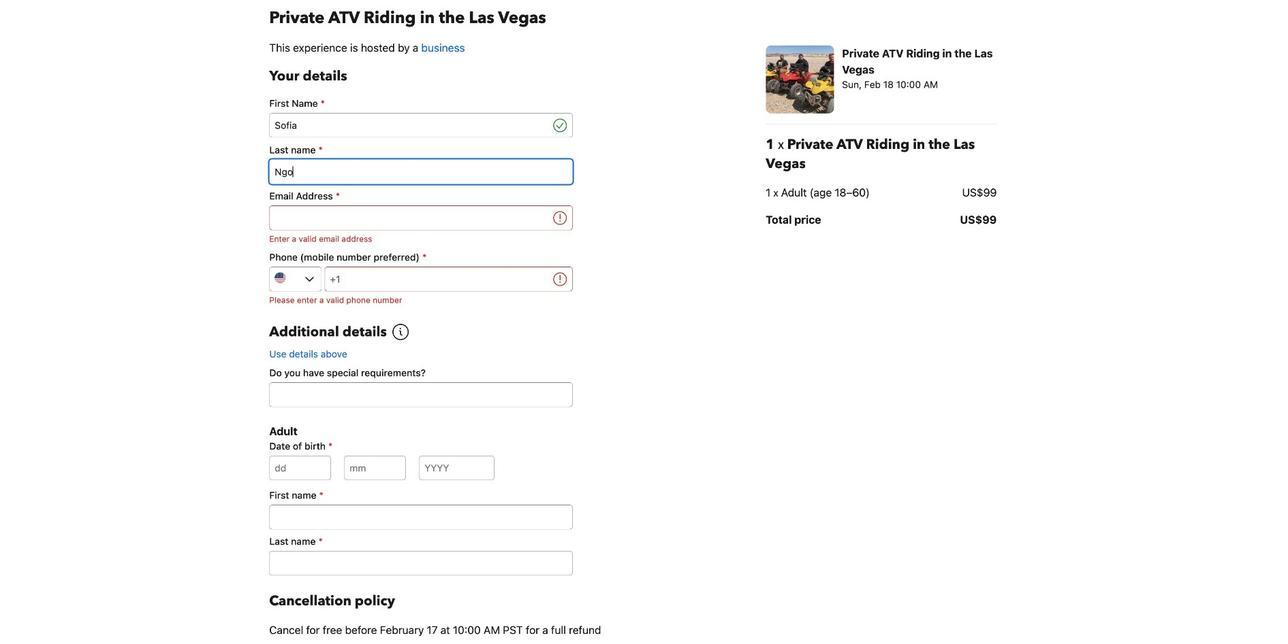 Task type: locate. For each thing, give the bounding box(es) containing it.
dd field
[[269, 457, 331, 481]]

1 alert from the top
[[269, 233, 572, 245]]

None field
[[269, 113, 551, 138], [269, 160, 572, 184], [269, 383, 572, 408], [269, 506, 572, 530], [269, 552, 572, 576], [269, 113, 551, 138], [269, 160, 572, 184], [269, 383, 572, 408], [269, 506, 572, 530], [269, 552, 572, 576]]

1 vertical spatial alert
[[269, 294, 572, 307]]

0 vertical spatial alert
[[269, 233, 572, 245]]

alert
[[269, 233, 572, 245], [269, 294, 572, 307]]

Phone (mobile number preferred) telephone field
[[346, 267, 551, 292]]

alert up phone (mobile number preferred) phone field
[[269, 233, 572, 245]]

None email field
[[269, 206, 551, 230]]

alert down phone (mobile number preferred) phone field
[[269, 294, 572, 307]]



Task type: describe. For each thing, give the bounding box(es) containing it.
YYYY field
[[419, 457, 494, 481]]

mm field
[[344, 457, 406, 481]]

2 alert from the top
[[269, 294, 572, 307]]



Task type: vqa. For each thing, say whether or not it's contained in the screenshot.
first alert from the bottom
yes



